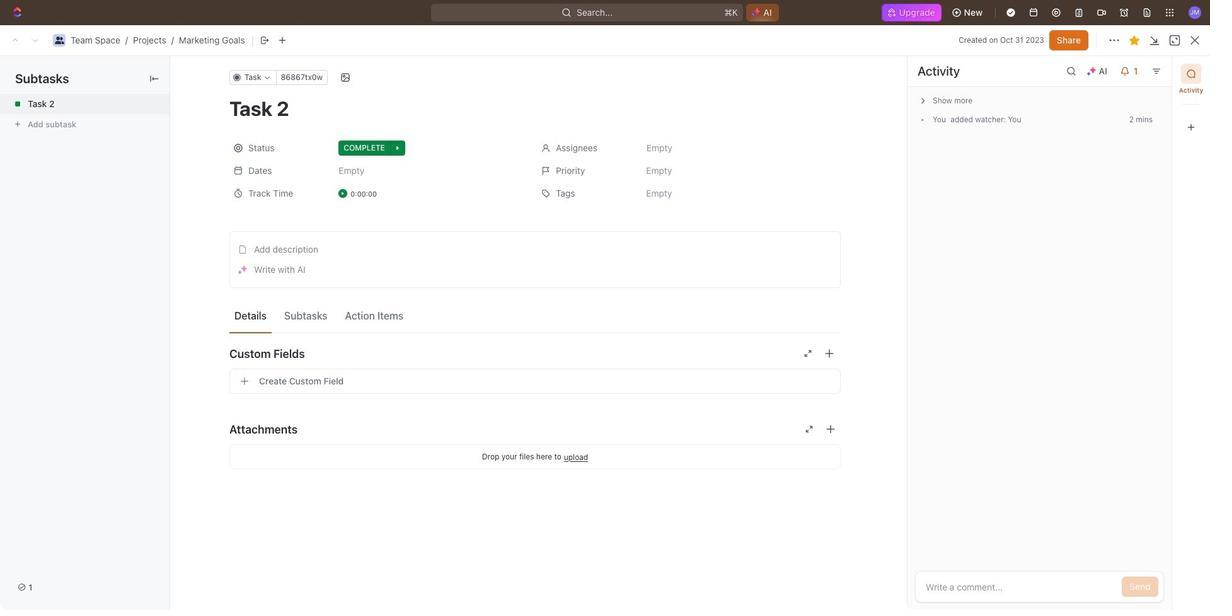 Task type: vqa. For each thing, say whether or not it's contained in the screenshot.
Create Reminder button at the top of page
no



Task type: describe. For each thing, give the bounding box(es) containing it.
task sidebar content section
[[905, 56, 1172, 610]]

Edit task name text field
[[230, 96, 841, 120]]



Task type: locate. For each thing, give the bounding box(es) containing it.
tree inside sidebar navigation
[[5, 339, 148, 610]]

task sidebar navigation tab list
[[1178, 64, 1206, 137]]

tree
[[5, 339, 148, 610]]

user group image
[[55, 37, 64, 44]]

sidebar navigation
[[0, 54, 161, 610]]



